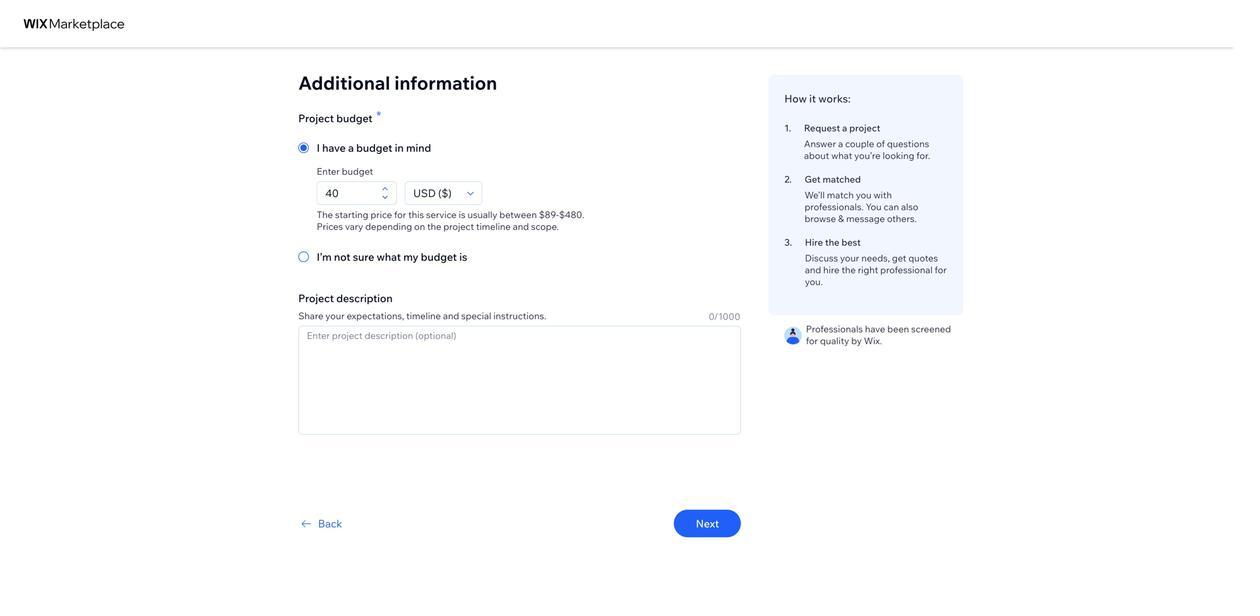 Task type: describe. For each thing, give the bounding box(es) containing it.
how
[[785, 92, 807, 105]]

answer
[[805, 138, 837, 150]]

professional
[[881, 264, 933, 276]]

the starting price for this service is usually between $89-$480. prices vary depending on the project timeline and scope.
[[317, 209, 585, 232]]

quotes
[[909, 252, 939, 264]]

project for project budget *
[[299, 112, 334, 125]]

also
[[902, 201, 919, 213]]

with
[[874, 189, 892, 201]]

others.
[[888, 213, 917, 225]]

Enter budget text field
[[322, 182, 378, 204]]

and inside hire the best discuss your needs, get quotes and hire the right professional for you.
[[805, 264, 822, 276]]

. for 2
[[790, 174, 792, 185]]

you're
[[855, 150, 881, 161]]

scope.
[[531, 221, 559, 232]]

price
[[371, 209, 392, 221]]

couple
[[846, 138, 875, 150]]

not
[[334, 251, 351, 264]]

the inside the starting price for this service is usually between $89-$480. prices vary depending on the project timeline and scope.
[[427, 221, 442, 232]]

project budget *
[[299, 108, 381, 125]]

budget left in
[[356, 141, 393, 155]]

request
[[805, 122, 841, 134]]

for inside the starting price for this service is usually between $89-$480. prices vary depending on the project timeline and scope.
[[394, 209, 406, 221]]

match
[[827, 189, 854, 201]]

right
[[858, 264, 879, 276]]

hire the best discuss your needs, get quotes and hire the right professional for you.
[[805, 237, 947, 288]]

starting
[[335, 209, 369, 221]]

hire
[[824, 264, 840, 276]]

discuss
[[805, 252, 839, 264]]

. for 1
[[789, 122, 792, 134]]

instructions.
[[494, 310, 547, 322]]

hire
[[805, 237, 824, 248]]

questions
[[888, 138, 930, 150]]

best
[[842, 237, 861, 248]]

have for been
[[866, 324, 886, 335]]

message
[[847, 213, 885, 225]]

how it works:
[[785, 92, 851, 105]]

for.
[[917, 150, 931, 161]]

wix.
[[864, 335, 883, 347]]

sure
[[353, 251, 375, 264]]

vary
[[345, 221, 363, 232]]

get
[[893, 252, 907, 264]]

additional information
[[299, 71, 498, 94]]

on
[[414, 221, 425, 232]]

depending
[[366, 221, 412, 232]]

3 .
[[785, 237, 793, 248]]

quality
[[821, 335, 850, 347]]

professionals
[[806, 324, 863, 335]]

1 vertical spatial timeline
[[407, 310, 441, 322]]

project inside 'request a project answer a couple of questions about what you're looking for.'
[[850, 122, 881, 134]]

get
[[805, 174, 821, 185]]

is for budget
[[460, 251, 468, 264]]

browse
[[805, 213, 837, 225]]

request a project answer a couple of questions about what you're looking for.
[[805, 122, 931, 161]]

and inside the starting price for this service is usually between $89-$480. prices vary depending on the project timeline and scope.
[[513, 221, 529, 232]]

information
[[395, 71, 498, 94]]

i
[[317, 141, 320, 155]]

is for service
[[459, 209, 466, 221]]

about
[[805, 150, 830, 161]]

between
[[500, 209, 537, 221]]

/
[[715, 311, 719, 323]]

back
[[318, 517, 342, 531]]

1 .
[[785, 122, 792, 134]]

next
[[696, 517, 720, 531]]

by
[[852, 335, 862, 347]]

you
[[856, 189, 872, 201]]

&
[[839, 213, 845, 225]]

3
[[785, 237, 790, 248]]

get matched we'll match you with professionals. you can also browse & message others.
[[805, 174, 919, 225]]

0
[[709, 311, 715, 323]]

been
[[888, 324, 910, 335]]

the
[[317, 209, 333, 221]]

this
[[409, 209, 424, 221]]



Task type: locate. For each thing, give the bounding box(es) containing it.
looking
[[883, 150, 915, 161]]

project up i
[[299, 112, 334, 125]]

i'm
[[317, 251, 332, 264]]

project description
[[299, 292, 393, 305]]

project inside the starting price for this service is usually between $89-$480. prices vary depending on the project timeline and scope.
[[444, 221, 474, 232]]

additional
[[299, 71, 391, 94]]

the down service
[[427, 221, 442, 232]]

next button
[[674, 510, 742, 538]]

a up couple
[[843, 122, 848, 134]]

$89-
[[539, 209, 559, 221]]

2 is from the top
[[460, 251, 468, 264]]

for inside hire the best discuss your needs, get quotes and hire the right professional for you.
[[935, 264, 947, 276]]

works:
[[819, 92, 851, 105]]

i'm not sure what my budget is
[[317, 251, 468, 264]]

the right hire on the top right
[[842, 264, 856, 276]]

1 vertical spatial what
[[377, 251, 401, 264]]

we'll
[[805, 189, 825, 201]]

description
[[337, 292, 393, 305]]

the right hire
[[826, 237, 840, 248]]

1 horizontal spatial for
[[806, 335, 819, 347]]

budget inside the 'project budget *'
[[337, 112, 373, 125]]

1000
[[719, 311, 741, 323]]

budget left *
[[337, 112, 373, 125]]

i have a budget in mind
[[317, 141, 431, 155]]

1
[[785, 122, 789, 134]]

0 vertical spatial is
[[459, 209, 466, 221]]

1 vertical spatial project
[[299, 292, 334, 305]]

0 / 1000
[[709, 311, 741, 323]]

0 horizontal spatial for
[[394, 209, 406, 221]]

for left quality
[[806, 335, 819, 347]]

budget up enter budget text box
[[342, 166, 373, 177]]

service
[[426, 209, 457, 221]]

your inside hire the best discuss your needs, get quotes and hire the right professional for you.
[[841, 252, 860, 264]]

enter
[[317, 166, 340, 177]]

0 horizontal spatial the
[[427, 221, 442, 232]]

expectations,
[[347, 310, 404, 322]]

what left my
[[377, 251, 401, 264]]

2
[[785, 174, 790, 185]]

1 vertical spatial .
[[790, 174, 792, 185]]

2 project from the top
[[299, 292, 334, 305]]

professionals.
[[805, 201, 864, 213]]

project down service
[[444, 221, 474, 232]]

1 project from the top
[[299, 112, 334, 125]]

enter budget
[[317, 166, 373, 177]]

.
[[789, 122, 792, 134], [790, 174, 792, 185], [790, 237, 793, 248]]

. left get
[[790, 174, 792, 185]]

0 vertical spatial have
[[322, 141, 346, 155]]

0 vertical spatial timeline
[[476, 221, 511, 232]]

1 vertical spatial for
[[935, 264, 947, 276]]

*
[[377, 108, 381, 123]]

2 horizontal spatial for
[[935, 264, 947, 276]]

you
[[866, 201, 882, 213]]

for down quotes
[[935, 264, 947, 276]]

mind
[[406, 141, 431, 155]]

2 vertical spatial .
[[790, 237, 793, 248]]

for left this
[[394, 209, 406, 221]]

0 horizontal spatial and
[[443, 310, 459, 322]]

0 vertical spatial the
[[427, 221, 442, 232]]

is left usually on the left of page
[[459, 209, 466, 221]]

and down between
[[513, 221, 529, 232]]

is inside the starting price for this service is usually between $89-$480. prices vary depending on the project timeline and scope.
[[459, 209, 466, 221]]

usually
[[468, 209, 498, 221]]

0 horizontal spatial project
[[444, 221, 474, 232]]

have
[[322, 141, 346, 155], [866, 324, 886, 335]]

1 vertical spatial the
[[826, 237, 840, 248]]

timeline down usually on the left of page
[[476, 221, 511, 232]]

0 vertical spatial your
[[841, 252, 860, 264]]

0 vertical spatial project
[[299, 112, 334, 125]]

None field
[[410, 182, 464, 204]]

$480.
[[559, 209, 585, 221]]

share
[[299, 310, 324, 322]]

0 vertical spatial project
[[850, 122, 881, 134]]

2 vertical spatial the
[[842, 264, 856, 276]]

2 vertical spatial for
[[806, 335, 819, 347]]

0 vertical spatial .
[[789, 122, 792, 134]]

project
[[299, 112, 334, 125], [299, 292, 334, 305]]

for inside professionals have been screened for quality by wix.
[[806, 335, 819, 347]]

1 vertical spatial and
[[805, 264, 822, 276]]

. left hire
[[790, 237, 793, 248]]

and up "you."
[[805, 264, 822, 276]]

budget right my
[[421, 251, 457, 264]]

have inside professionals have been screened for quality by wix.
[[866, 324, 886, 335]]

project inside the 'project budget *'
[[299, 112, 334, 125]]

1 horizontal spatial your
[[841, 252, 860, 264]]

the
[[427, 221, 442, 232], [826, 237, 840, 248], [842, 264, 856, 276]]

project up 'share'
[[299, 292, 334, 305]]

1 vertical spatial project
[[444, 221, 474, 232]]

a up 'enter budget'
[[348, 141, 354, 155]]

0 horizontal spatial what
[[377, 251, 401, 264]]

for
[[394, 209, 406, 221], [935, 264, 947, 276], [806, 335, 819, 347]]

timeline right expectations,
[[407, 310, 441, 322]]

needs,
[[862, 252, 890, 264]]

have up wix.
[[866, 324, 886, 335]]

prices
[[317, 221, 343, 232]]

1 vertical spatial have
[[866, 324, 886, 335]]

you.
[[805, 276, 823, 288]]

0 horizontal spatial timeline
[[407, 310, 441, 322]]

it
[[810, 92, 817, 105]]

Share your expectations, timeline and special instructions. text field
[[299, 327, 741, 435]]

1 horizontal spatial what
[[832, 150, 853, 161]]

your down project description
[[326, 310, 345, 322]]

1 vertical spatial is
[[460, 251, 468, 264]]

. for 3
[[790, 237, 793, 248]]

what
[[832, 150, 853, 161], [377, 251, 401, 264]]

timeline inside the starting price for this service is usually between $89-$480. prices vary depending on the project timeline and scope.
[[476, 221, 511, 232]]

1 is from the top
[[459, 209, 466, 221]]

a
[[843, 122, 848, 134], [839, 138, 844, 150], [348, 141, 354, 155]]

is
[[459, 209, 466, 221], [460, 251, 468, 264]]

back button
[[299, 516, 342, 532]]

my
[[404, 251, 419, 264]]

0 vertical spatial and
[[513, 221, 529, 232]]

1 horizontal spatial and
[[513, 221, 529, 232]]

professionals have been screened for quality by wix.
[[806, 324, 952, 347]]

have for a
[[322, 141, 346, 155]]

budget
[[337, 112, 373, 125], [356, 141, 393, 155], [342, 166, 373, 177], [421, 251, 457, 264]]

in
[[395, 141, 404, 155]]

1 horizontal spatial project
[[850, 122, 881, 134]]

a left couple
[[839, 138, 844, 150]]

timeline
[[476, 221, 511, 232], [407, 310, 441, 322]]

1 horizontal spatial the
[[826, 237, 840, 248]]

1 vertical spatial your
[[326, 310, 345, 322]]

have right i
[[322, 141, 346, 155]]

project
[[850, 122, 881, 134], [444, 221, 474, 232]]

can
[[884, 201, 900, 213]]

and
[[513, 221, 529, 232], [805, 264, 822, 276], [443, 310, 459, 322]]

matched
[[823, 174, 861, 185]]

1 horizontal spatial timeline
[[476, 221, 511, 232]]

project for project description
[[299, 292, 334, 305]]

2 horizontal spatial and
[[805, 264, 822, 276]]

and left the special
[[443, 310, 459, 322]]

special
[[462, 310, 492, 322]]

0 vertical spatial what
[[832, 150, 853, 161]]

0 vertical spatial for
[[394, 209, 406, 221]]

project up couple
[[850, 122, 881, 134]]

0 horizontal spatial your
[[326, 310, 345, 322]]

your
[[841, 252, 860, 264], [326, 310, 345, 322]]

. down 'how'
[[789, 122, 792, 134]]

screened
[[912, 324, 952, 335]]

2 vertical spatial and
[[443, 310, 459, 322]]

what inside 'request a project answer a couple of questions about what you're looking for.'
[[832, 150, 853, 161]]

2 .
[[785, 174, 792, 185]]

1 horizontal spatial have
[[866, 324, 886, 335]]

of
[[877, 138, 886, 150]]

what down couple
[[832, 150, 853, 161]]

share your expectations, timeline and special instructions.
[[299, 310, 547, 322]]

2 horizontal spatial the
[[842, 264, 856, 276]]

is down the starting price for this service is usually between $89-$480. prices vary depending on the project timeline and scope. at the top
[[460, 251, 468, 264]]

your down best
[[841, 252, 860, 264]]

0 horizontal spatial have
[[322, 141, 346, 155]]



Task type: vqa. For each thing, say whether or not it's contained in the screenshot.


